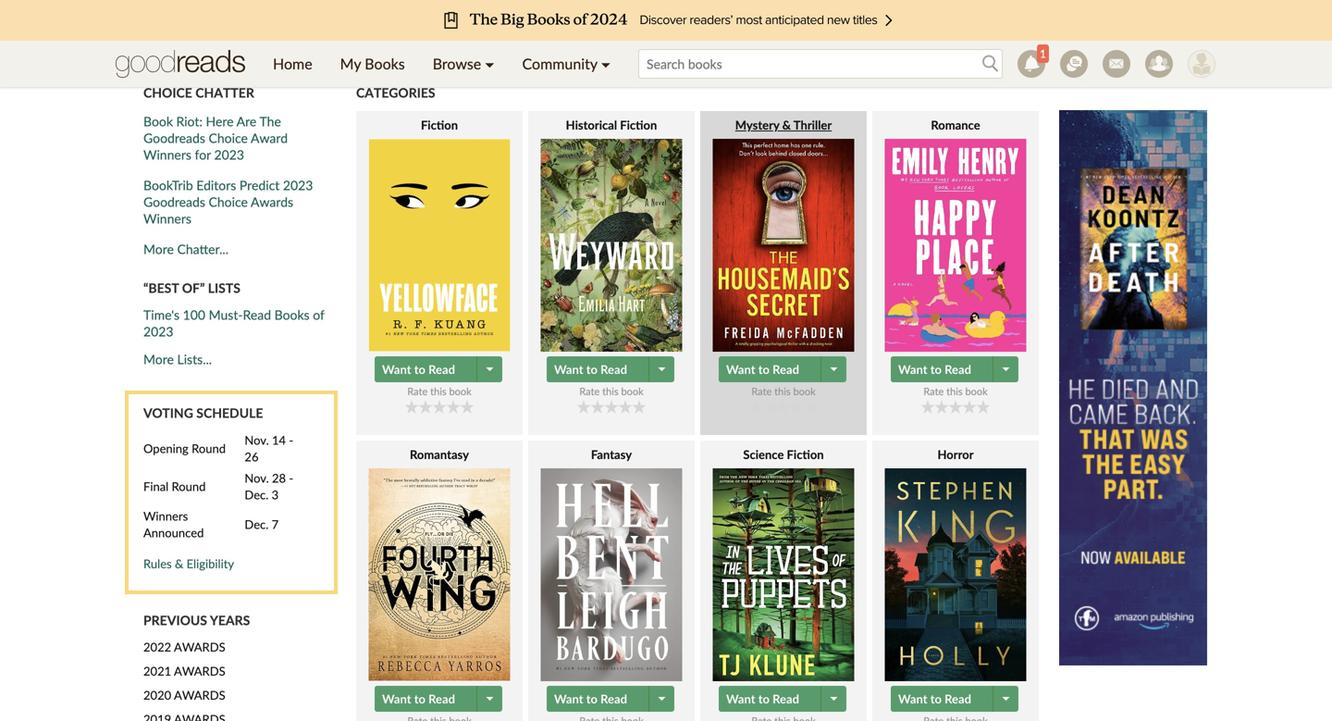 Task type: describe. For each thing, give the bounding box(es) containing it.
dec. 7
[[245, 517, 279, 532]]

want to read for science fiction
[[727, 692, 800, 706]]

want to read for mystery & thriller
[[727, 362, 800, 377]]

historical fiction link
[[529, 117, 695, 352]]

community ▾ button
[[509, 41, 625, 87]]

more for more lists...
[[143, 351, 174, 367]]

2022 awards link
[[143, 639, 338, 655]]

nov. 14 - 26
[[245, 433, 294, 464]]

friend requests image
[[1146, 50, 1174, 78]]

bob builder image
[[1188, 50, 1216, 78]]

2022
[[143, 639, 171, 654]]

eligibility
[[187, 556, 234, 571]]

home
[[273, 55, 313, 73]]

this for fiction
[[431, 385, 447, 398]]

horror
[[938, 447, 974, 462]]

want for fiction
[[382, 362, 411, 377]]

lists
[[208, 280, 241, 296]]

read for mystery & thriller
[[773, 362, 800, 377]]

rate for mystery & thriller
[[752, 385, 772, 398]]

romance link
[[873, 117, 1039, 352]]

of
[[313, 307, 325, 323]]

booktrib editors predict 2023 goodreads choice awards winners
[[143, 177, 313, 226]]

opening
[[143, 441, 189, 456]]

book for mystery & thriller
[[794, 385, 816, 398]]

fiction for science fiction
[[787, 447, 824, 462]]

thriller
[[794, 118, 832, 132]]

rules
[[143, 556, 172, 571]]

home link
[[259, 41, 326, 87]]

7
[[272, 517, 279, 532]]

opening round
[[143, 441, 226, 456]]

booktrib editors predict 2023 goodreads choice awards winners link
[[143, 177, 313, 226]]

want for horror
[[899, 692, 928, 706]]

book for historical fiction
[[621, 385, 644, 398]]

chatter...
[[177, 241, 229, 257]]

want for historical fiction
[[554, 362, 584, 377]]

want to read button for fantasy
[[547, 686, 652, 712]]

rate for romance
[[924, 385, 944, 398]]

to for fantasy
[[587, 692, 598, 706]]

nov. 28 - dec.  3
[[245, 470, 294, 502]]

1 button
[[1011, 41, 1053, 87]]

my
[[340, 55, 361, 73]]

final round
[[143, 479, 206, 494]]

fantasy link
[[529, 446, 695, 681]]

2022 awards 2021 awards 2020 awards
[[143, 639, 226, 702]]

award
[[251, 130, 288, 146]]

1 awards from the top
[[174, 639, 226, 654]]

book for romance
[[966, 385, 988, 398]]

of"
[[182, 280, 205, 296]]

read for romance
[[945, 362, 972, 377]]

rules & eligibility link
[[143, 556, 234, 571]]

my books
[[340, 55, 405, 73]]

historical
[[566, 118, 617, 132]]

- for nov. 14 - 26
[[289, 433, 294, 447]]

rate this book for historical fiction
[[580, 385, 644, 398]]

3 awards from the top
[[174, 688, 226, 702]]

more lists...
[[143, 351, 212, 367]]

3
[[272, 487, 279, 502]]

fourth wing (the empyrean, #1) image
[[369, 468, 510, 681]]

2021 awards link
[[143, 663, 338, 679]]

schedule
[[196, 405, 263, 421]]

1
[[1040, 47, 1047, 60]]

want to read for horror
[[899, 692, 972, 706]]

science
[[744, 447, 784, 462]]

this for romance
[[947, 385, 963, 398]]

book riot: here are the goodreads choice award winners for 2023
[[143, 113, 288, 163]]

menu containing home
[[259, 41, 625, 87]]

to for fiction
[[414, 362, 426, 377]]

want to read button for fiction
[[375, 356, 479, 382]]

winners inside book riot: here are the goodreads choice award winners for 2023
[[143, 147, 192, 163]]

2023 inside book riot: here are the goodreads choice award winners for 2023
[[214, 147, 244, 163]]

choice inside book riot: here are the goodreads choice award winners for 2023
[[209, 130, 248, 146]]

time's
[[143, 307, 180, 323]]

science fiction
[[744, 447, 824, 462]]

browse ▾ button
[[419, 41, 509, 87]]

announced
[[143, 525, 204, 540]]

are
[[237, 113, 257, 129]]

rate for historical fiction
[[580, 385, 600, 398]]

historical fiction
[[566, 118, 657, 132]]

years
[[210, 612, 250, 628]]

for
[[195, 147, 211, 163]]

booktrib
[[143, 177, 193, 193]]

2021
[[143, 664, 171, 678]]

want to read button for horror
[[891, 686, 996, 712]]

science fiction link
[[701, 446, 867, 681]]

romance
[[931, 118, 981, 132]]

browse
[[433, 55, 481, 73]]

rate this book for mystery & thriller
[[752, 385, 816, 398]]

read for romantasy
[[429, 692, 455, 706]]

2020 awards link
[[143, 687, 338, 703]]

want for science fiction
[[727, 692, 756, 706]]

choice chatter
[[143, 85, 254, 100]]

to for historical fiction
[[587, 362, 598, 377]]

read for fantasy
[[601, 692, 628, 706]]

editors
[[196, 177, 236, 193]]

winners announced
[[143, 508, 204, 540]]

previous years
[[143, 612, 250, 628]]

november 14th. to november 26th element
[[245, 432, 319, 470]]

to for horror
[[931, 692, 942, 706]]

▾ for community ▾
[[601, 55, 611, 73]]

november 28th. to december 3rd element
[[245, 470, 319, 507]]

rules & eligibility
[[143, 556, 234, 571]]

categories
[[356, 85, 436, 100]]

lists...
[[177, 351, 212, 367]]

to for science fiction
[[759, 692, 770, 706]]

time's 100 must-read books of 2023
[[143, 307, 325, 339]]



Task type: locate. For each thing, give the bounding box(es) containing it.
more for more chatter...
[[143, 241, 174, 257]]

previous
[[143, 612, 207, 628]]

0 horizontal spatial 2023
[[143, 324, 174, 339]]

100
[[183, 307, 205, 323]]

more left lists...
[[143, 351, 174, 367]]

0 vertical spatial -
[[289, 433, 294, 447]]

want to read button for romantasy
[[375, 686, 479, 712]]

1 vertical spatial 2023
[[283, 177, 313, 193]]

winners inside booktrib editors predict 2023 goodreads choice awards winners
[[143, 211, 192, 226]]

want
[[382, 362, 411, 377], [554, 362, 584, 377], [727, 362, 756, 377], [899, 362, 928, 377], [382, 692, 411, 706], [554, 692, 584, 706], [727, 692, 756, 706], [899, 692, 928, 706]]

want to read for historical fiction
[[554, 362, 628, 377]]

the housemaid's secret (the housemaid, #2) image
[[713, 139, 855, 352]]

notifications element
[[1018, 44, 1050, 78]]

2 rate this book from the left
[[580, 385, 644, 398]]

2 vertical spatial 2023
[[143, 324, 174, 339]]

more lists... link
[[143, 351, 338, 368]]

awards right 2021
[[174, 664, 226, 678]]

book
[[449, 385, 472, 398], [621, 385, 644, 398], [794, 385, 816, 398], [966, 385, 988, 398]]

goodreads inside booktrib editors predict 2023 goodreads choice awards winners
[[143, 194, 205, 210]]

books up categories
[[365, 55, 405, 73]]

rate this book for fiction
[[408, 385, 472, 398]]

predict
[[240, 177, 280, 193]]

want to read for fantasy
[[554, 692, 628, 706]]

2 vertical spatial choice
[[209, 194, 248, 210]]

this
[[431, 385, 447, 398], [603, 385, 619, 398], [775, 385, 791, 398], [947, 385, 963, 398]]

choice down editors
[[209, 194, 248, 210]]

26
[[245, 449, 259, 464]]

▾ right community
[[601, 55, 611, 73]]

2 - from the top
[[289, 470, 294, 485]]

want to read button for historical fiction
[[547, 356, 652, 382]]

rate this book up fantasy
[[580, 385, 644, 398]]

rate up horror
[[924, 385, 944, 398]]

nov. for dec.
[[245, 470, 269, 485]]

2 dec. from the top
[[245, 517, 269, 532]]

&
[[783, 118, 791, 132], [175, 556, 184, 571]]

2 awards from the top
[[174, 664, 226, 678]]

voting schedule
[[143, 405, 263, 421]]

read
[[243, 307, 271, 323], [429, 362, 455, 377], [601, 362, 628, 377], [773, 362, 800, 377], [945, 362, 972, 377], [429, 692, 455, 706], [601, 692, 628, 706], [773, 692, 800, 706], [945, 692, 972, 706]]

community
[[523, 55, 598, 73]]

1 vertical spatial -
[[289, 470, 294, 485]]

rate this book up science fiction
[[752, 385, 816, 398]]

round for opening round
[[192, 441, 226, 456]]

dec. left 7
[[245, 517, 269, 532]]

must-
[[209, 307, 243, 323]]

more up "best at the left of the page
[[143, 241, 174, 257]]

-
[[289, 433, 294, 447], [289, 470, 294, 485]]

fantasy
[[591, 447, 632, 462]]

rate up fantasy
[[580, 385, 600, 398]]

round for final round
[[172, 479, 206, 494]]

& for thriller
[[783, 118, 791, 132]]

here
[[206, 113, 234, 129]]

this up fantasy
[[603, 385, 619, 398]]

2023 inside time's 100 must-read books of 2023
[[143, 324, 174, 339]]

1 rate from the left
[[408, 385, 428, 398]]

1 vertical spatial winners
[[143, 211, 192, 226]]

awards
[[251, 194, 294, 210]]

1 nov. from the top
[[245, 433, 269, 447]]

rate this book up romantasy
[[408, 385, 472, 398]]

book
[[143, 113, 173, 129]]

goodreads inside book riot: here are the goodreads choice award winners for 2023
[[143, 130, 205, 146]]

voting
[[143, 405, 193, 421]]

fiction for historical fiction
[[620, 118, 657, 132]]

fiction right science
[[787, 447, 824, 462]]

nov. inside the nov. 28 - dec.  3
[[245, 470, 269, 485]]

1 winners from the top
[[143, 147, 192, 163]]

1 rate this book from the left
[[408, 385, 472, 398]]

winners
[[143, 147, 192, 163], [143, 211, 192, 226], [143, 508, 188, 523]]

my books link
[[326, 41, 419, 87]]

1 horizontal spatial 2023
[[214, 147, 244, 163]]

2023 down the time's on the left top of the page
[[143, 324, 174, 339]]

1 - from the top
[[289, 433, 294, 447]]

nov. down 26
[[245, 470, 269, 485]]

rate this book for romance
[[924, 385, 988, 398]]

awards right 2020
[[174, 688, 226, 702]]

1 ▾ from the left
[[485, 55, 495, 73]]

1 book from the left
[[449, 385, 472, 398]]

1 goodreads from the top
[[143, 130, 205, 146]]

2 nov. from the top
[[245, 470, 269, 485]]

▾ right browse
[[485, 55, 495, 73]]

rate for fiction
[[408, 385, 428, 398]]

want to read button
[[375, 356, 479, 382], [547, 356, 652, 382], [719, 356, 824, 382], [891, 356, 996, 382], [375, 686, 479, 712], [547, 686, 652, 712], [719, 686, 824, 712], [891, 686, 996, 712]]

2023 right for
[[214, 147, 244, 163]]

nov. up 26
[[245, 433, 269, 447]]

this up romantasy
[[431, 385, 447, 398]]

yellowface image
[[369, 139, 510, 352]]

fiction inside fiction link
[[421, 118, 458, 132]]

horror link
[[873, 446, 1039, 681]]

1 vertical spatial &
[[175, 556, 184, 571]]

1 this from the left
[[431, 385, 447, 398]]

want to read button for mystery & thriller
[[719, 356, 824, 382]]

0 vertical spatial awards
[[174, 639, 226, 654]]

want for mystery & thriller
[[727, 362, 756, 377]]

fiction
[[421, 118, 458, 132], [620, 118, 657, 132], [787, 447, 824, 462]]

inbox image
[[1103, 50, 1131, 78]]

2 ▾ from the left
[[601, 55, 611, 73]]

awards down the previous years
[[174, 639, 226, 654]]

1 horizontal spatial fiction
[[620, 118, 657, 132]]

books left the of
[[275, 307, 310, 323]]

1 horizontal spatial &
[[783, 118, 791, 132]]

winners up announced at the bottom left of page
[[143, 508, 188, 523]]

2 more from the top
[[143, 351, 174, 367]]

1 vertical spatial books
[[275, 307, 310, 323]]

winners inside winners announced
[[143, 508, 188, 523]]

- inside the nov. 28 - dec.  3
[[289, 470, 294, 485]]

dec.
[[245, 487, 269, 502], [245, 517, 269, 532]]

final
[[143, 479, 169, 494]]

book up fantasy
[[621, 385, 644, 398]]

read for horror
[[945, 692, 972, 706]]

1 vertical spatial round
[[172, 479, 206, 494]]

1 vertical spatial goodreads
[[143, 194, 205, 210]]

1 horizontal spatial ▾
[[601, 55, 611, 73]]

fiction inside historical fiction 'link'
[[620, 118, 657, 132]]

2023 inside booktrib editors predict 2023 goodreads choice awards winners
[[283, 177, 313, 193]]

book up horror
[[966, 385, 988, 398]]

2023 up the awards
[[283, 177, 313, 193]]

& right the rules
[[175, 556, 184, 571]]

this up horror
[[947, 385, 963, 398]]

1 vertical spatial nov.
[[245, 470, 269, 485]]

0 vertical spatial nov.
[[245, 433, 269, 447]]

0 vertical spatial goodreads
[[143, 130, 205, 146]]

fiction inside the 'science fiction' link
[[787, 447, 824, 462]]

read for historical fiction
[[601, 362, 628, 377]]

▾ for browse ▾
[[485, 55, 495, 73]]

want to read button for romance
[[891, 356, 996, 382]]

fiction link
[[356, 117, 523, 352]]

28
[[272, 470, 286, 485]]

1 more from the top
[[143, 241, 174, 257]]

Search for books to add to your shelves search field
[[639, 49, 1003, 79]]

rate up romantasy
[[408, 385, 428, 398]]

book up science fiction
[[794, 385, 816, 398]]

& for eligibility
[[175, 556, 184, 571]]

more inside "link"
[[143, 241, 174, 257]]

▾
[[485, 55, 495, 73], [601, 55, 611, 73]]

2 vertical spatial awards
[[174, 688, 226, 702]]

0 vertical spatial more
[[143, 241, 174, 257]]

▾ inside dropdown button
[[601, 55, 611, 73]]

want to read for romance
[[899, 362, 972, 377]]

choice inside booktrib editors predict 2023 goodreads choice awards winners
[[209, 194, 248, 210]]

rate this book up horror
[[924, 385, 988, 398]]

"best of" lists
[[143, 280, 241, 296]]

weyward image
[[541, 139, 683, 352]]

0 vertical spatial winners
[[143, 147, 192, 163]]

goodreads down booktrib
[[143, 194, 205, 210]]

2020
[[143, 688, 171, 702]]

holly image
[[885, 468, 1027, 681]]

round
[[192, 441, 226, 456], [172, 479, 206, 494]]

1 vertical spatial more
[[143, 351, 174, 367]]

more chatter... link
[[143, 241, 338, 257]]

want for romance
[[899, 362, 928, 377]]

2 vertical spatial winners
[[143, 508, 188, 523]]

0 vertical spatial choice
[[143, 85, 192, 100]]

to for romantasy
[[414, 692, 426, 706]]

2023
[[214, 147, 244, 163], [283, 177, 313, 193], [143, 324, 174, 339]]

to
[[414, 362, 426, 377], [587, 362, 598, 377], [759, 362, 770, 377], [931, 362, 942, 377], [414, 692, 426, 706], [587, 692, 598, 706], [759, 692, 770, 706], [931, 692, 942, 706]]

2 this from the left
[[603, 385, 619, 398]]

0 vertical spatial dec.
[[245, 487, 269, 502]]

14
[[272, 433, 286, 447]]

2 book from the left
[[621, 385, 644, 398]]

community ▾
[[523, 55, 611, 73]]

more chatter...
[[143, 241, 229, 257]]

fiction right historical
[[620, 118, 657, 132]]

advertisement element
[[1060, 110, 1208, 666]]

time's 100 must-read books of 2023 link
[[143, 307, 325, 339]]

0 vertical spatial 2023
[[214, 147, 244, 163]]

mystery & thriller link
[[701, 117, 867, 352]]

mystery
[[736, 118, 780, 132]]

in the lives of puppets image
[[713, 468, 855, 681]]

0 vertical spatial books
[[365, 55, 405, 73]]

2 goodreads from the top
[[143, 194, 205, 210]]

want for romantasy
[[382, 692, 411, 706]]

choice down the here
[[209, 130, 248, 146]]

browse ▾
[[433, 55, 495, 73]]

0 horizontal spatial books
[[275, 307, 310, 323]]

- right the 14
[[289, 433, 294, 447]]

dec. left 3 in the bottom of the page
[[245, 487, 269, 502]]

▾ inside popup button
[[485, 55, 495, 73]]

nov. for 26
[[245, 433, 269, 447]]

3 rate this book from the left
[[752, 385, 816, 398]]

2 winners from the top
[[143, 211, 192, 226]]

- inside nov. 14 - 26
[[289, 433, 294, 447]]

more
[[143, 241, 174, 257], [143, 351, 174, 367]]

round right final
[[172, 479, 206, 494]]

2 horizontal spatial fiction
[[787, 447, 824, 462]]

- for nov. 28 - dec.  3
[[289, 470, 294, 485]]

choice up the book
[[143, 85, 192, 100]]

want to read for fiction
[[382, 362, 455, 377]]

romantasy
[[410, 447, 469, 462]]

menu
[[259, 41, 625, 87]]

0 vertical spatial &
[[783, 118, 791, 132]]

4 book from the left
[[966, 385, 988, 398]]

0 vertical spatial round
[[192, 441, 226, 456]]

1 vertical spatial choice
[[209, 130, 248, 146]]

1 dec. from the top
[[245, 487, 269, 502]]

this for historical fiction
[[603, 385, 619, 398]]

round down voting schedule
[[192, 441, 226, 456]]

chatter
[[196, 85, 254, 100]]

book for fiction
[[449, 385, 472, 398]]

dec. inside the nov. 28 - dec.  3
[[245, 487, 269, 502]]

romantasy link
[[356, 446, 523, 681]]

3 winners from the top
[[143, 508, 188, 523]]

rate up science
[[752, 385, 772, 398]]

want to read
[[382, 362, 455, 377], [554, 362, 628, 377], [727, 362, 800, 377], [899, 362, 972, 377], [382, 692, 455, 706], [554, 692, 628, 706], [727, 692, 800, 706], [899, 692, 972, 706]]

the
[[260, 113, 281, 129]]

"best
[[143, 280, 179, 296]]

choice
[[143, 85, 192, 100], [209, 130, 248, 146], [209, 194, 248, 210]]

want to read button for science fiction
[[719, 686, 824, 712]]

nov. inside nov. 14 - 26
[[245, 433, 269, 447]]

2 rate from the left
[[580, 385, 600, 398]]

read for science fiction
[[773, 692, 800, 706]]

read for fiction
[[429, 362, 455, 377]]

books inside time's 100 must-read books of 2023
[[275, 307, 310, 323]]

- right 28
[[289, 470, 294, 485]]

goodreads
[[143, 130, 205, 146], [143, 194, 205, 210]]

1 vertical spatial dec.
[[245, 517, 269, 532]]

to for romance
[[931, 362, 942, 377]]

3 this from the left
[[775, 385, 791, 398]]

4 rate this book from the left
[[924, 385, 988, 398]]

1 vertical spatial awards
[[174, 664, 226, 678]]

4 this from the left
[[947, 385, 963, 398]]

read inside time's 100 must-read books of 2023
[[243, 307, 271, 323]]

& left thriller
[[783, 118, 791, 132]]

fiction down categories
[[421, 118, 458, 132]]

want for fantasy
[[554, 692, 584, 706]]

3 book from the left
[[794, 385, 816, 398]]

2 horizontal spatial 2023
[[283, 177, 313, 193]]

0 horizontal spatial fiction
[[421, 118, 458, 132]]

winners down booktrib
[[143, 211, 192, 226]]

book up romantasy
[[449, 385, 472, 398]]

books
[[365, 55, 405, 73], [275, 307, 310, 323]]

0 horizontal spatial ▾
[[485, 55, 495, 73]]

Search books text field
[[639, 49, 1003, 79]]

0 horizontal spatial &
[[175, 556, 184, 571]]

mystery & thriller
[[736, 118, 832, 132]]

this up science fiction
[[775, 385, 791, 398]]

goodreads down riot:
[[143, 130, 205, 146]]

nov.
[[245, 433, 269, 447], [245, 470, 269, 485]]

riot:
[[176, 113, 203, 129]]

to for mystery & thriller
[[759, 362, 770, 377]]

1 horizontal spatial books
[[365, 55, 405, 73]]

4 rate from the left
[[924, 385, 944, 398]]

3 rate from the left
[[752, 385, 772, 398]]

happy place image
[[885, 139, 1027, 352]]

winners up booktrib
[[143, 147, 192, 163]]

book riot: here are the goodreads choice award winners for 2023 link
[[143, 113, 288, 163]]

my group discussions image
[[1061, 50, 1088, 78]]

this for mystery & thriller
[[775, 385, 791, 398]]

hell bent (alex stern, #2) image
[[541, 468, 683, 681]]

want to read for romantasy
[[382, 692, 455, 706]]



Task type: vqa. For each thing, say whether or not it's contained in the screenshot.
'Science Fiction' at the right of the page
yes



